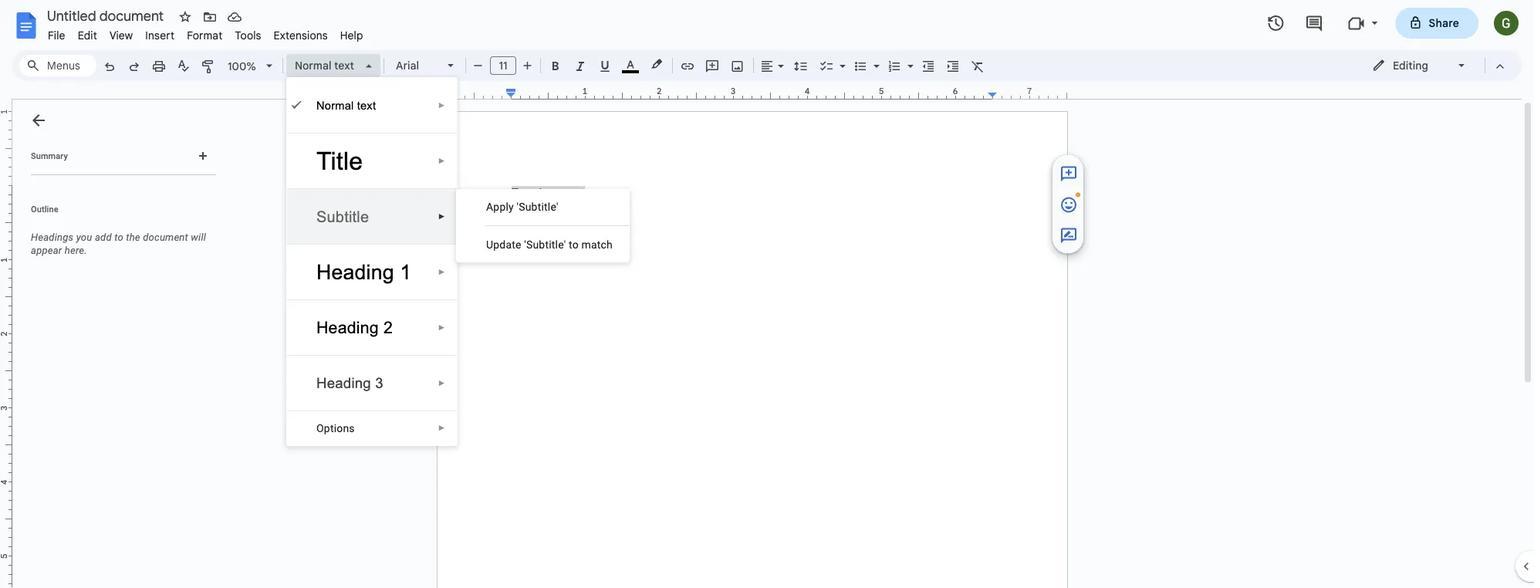 Task type: locate. For each thing, give the bounding box(es) containing it.
text down help
[[334, 59, 354, 72]]

menu bar containing file
[[42, 20, 369, 46]]

extensions
[[274, 29, 328, 42]]

file
[[48, 29, 65, 42]]

text inside "option"
[[334, 59, 354, 72]]

heading
[[316, 260, 394, 283], [316, 318, 379, 337], [316, 375, 371, 391]]

1 vertical spatial normal
[[316, 99, 354, 112]]

insert
[[145, 29, 175, 42]]

a pply 'subtitle'
[[486, 200, 558, 213]]

1 vertical spatial text
[[357, 99, 376, 112]]

0 horizontal spatial text
[[334, 59, 354, 72]]

0 vertical spatial text
[[334, 59, 354, 72]]

1 vertical spatial heading
[[316, 318, 379, 337]]

heading 1
[[316, 260, 412, 283]]

file menu item
[[42, 26, 71, 44]]

title list box
[[286, 77, 457, 446]]

will
[[191, 232, 206, 243]]

arial option
[[396, 55, 438, 76]]

►
[[438, 101, 446, 110], [438, 156, 446, 165], [438, 212, 446, 221], [438, 267, 446, 276], [438, 323, 446, 332], [438, 379, 446, 387], [438, 424, 446, 433]]

line & paragraph spacing image
[[792, 55, 810, 76]]

heading for heading 3
[[316, 375, 371, 391]]

add
[[95, 232, 112, 243]]

share
[[1429, 16, 1459, 30]]

menu bar
[[42, 20, 369, 46]]

4 ► from the top
[[438, 267, 446, 276]]

'subtitle'
[[517, 200, 558, 213], [524, 238, 566, 251]]

tools
[[235, 29, 261, 42]]

text up title on the top left
[[357, 99, 376, 112]]

view
[[110, 29, 133, 42]]

0 vertical spatial normal
[[295, 59, 331, 72]]

0 horizontal spatial to
[[114, 232, 123, 243]]

2
[[384, 318, 393, 337]]

subtitle
[[316, 208, 369, 225]]

1 horizontal spatial text
[[357, 99, 376, 112]]

insert image image
[[729, 55, 747, 76]]

Zoom text field
[[224, 56, 261, 77]]

summary
[[31, 151, 68, 161]]

normal text down styles list. normal text selected. "option" at the left top of the page
[[316, 99, 376, 112]]

2 heading from the top
[[316, 318, 379, 337]]

'subtitle' right pply
[[517, 200, 558, 213]]

to inside headings you add to the document will appear here.
[[114, 232, 123, 243]]

1 horizontal spatial to
[[569, 238, 579, 251]]

pdate
[[493, 238, 521, 251]]

normal text
[[295, 59, 354, 72], [316, 99, 376, 112]]

2 vertical spatial heading
[[316, 375, 371, 391]]

'subtitle' for pply
[[517, 200, 558, 213]]

normal text down extensions
[[295, 59, 354, 72]]

to for match
[[569, 238, 579, 251]]

normal text inside styles list. normal text selected. "option"
[[295, 59, 354, 72]]

left margin image
[[438, 87, 516, 99]]

suggest edits image
[[1060, 226, 1078, 245]]

0 vertical spatial normal text
[[295, 59, 354, 72]]

arial
[[396, 59, 419, 72]]

'subtitle' right pdate
[[524, 238, 566, 251]]

1 ► from the top
[[438, 101, 446, 110]]

1 heading from the top
[[316, 260, 394, 283]]

right margin image
[[989, 87, 1067, 99]]

normal down extensions
[[295, 59, 331, 72]]

menu bar inside menu bar banner
[[42, 20, 369, 46]]

title
[[316, 147, 363, 175]]

normal inside "option"
[[295, 59, 331, 72]]

styles list. normal text selected. option
[[295, 55, 357, 76]]

to left match
[[569, 238, 579, 251]]

edit menu item
[[71, 26, 103, 44]]

0 vertical spatial 'subtitle'
[[517, 200, 558, 213]]

heading 2
[[316, 318, 393, 337]]

Font size field
[[490, 56, 522, 76]]

normal
[[295, 59, 331, 72], [316, 99, 354, 112]]

match
[[581, 238, 613, 251]]

heading 3
[[316, 375, 383, 391]]

menu
[[456, 189, 630, 262]]

to left the the
[[114, 232, 123, 243]]

heading left 2
[[316, 318, 379, 337]]

1 vertical spatial 'subtitle'
[[524, 238, 566, 251]]

heading for heading 1
[[316, 260, 394, 283]]

menu containing a
[[456, 189, 630, 262]]

Font size text field
[[491, 56, 516, 75]]

heading left '3'
[[316, 375, 371, 391]]

0 vertical spatial heading
[[316, 260, 394, 283]]

menu bar banner
[[0, 0, 1534, 588]]

1 vertical spatial normal text
[[316, 99, 376, 112]]

text
[[334, 59, 354, 72], [357, 99, 376, 112]]

3 heading from the top
[[316, 375, 371, 391]]

heading left 1 at the top left
[[316, 260, 394, 283]]

add emoji reaction image
[[1060, 196, 1078, 214]]

document
[[143, 232, 188, 243]]

editing
[[1393, 59, 1428, 72]]

to
[[114, 232, 123, 243], [569, 238, 579, 251]]

tools menu item
[[229, 26, 267, 44]]

u pdate 'subtitle' to match
[[486, 238, 613, 251]]

normal down styles list. normal text selected. "option" at the left top of the page
[[316, 99, 354, 112]]

summary heading
[[31, 150, 68, 162]]

to inside menu
[[569, 238, 579, 251]]

highlight color image
[[648, 55, 665, 73]]

Star checkbox
[[174, 6, 196, 28]]



Task type: describe. For each thing, give the bounding box(es) containing it.
Rename text field
[[42, 6, 173, 25]]

3
[[375, 375, 383, 391]]

main toolbar
[[96, 0, 1034, 438]]

7 ► from the top
[[438, 424, 446, 433]]

document outline element
[[12, 100, 222, 588]]

normal inside "title" "list box"
[[316, 99, 354, 112]]

a
[[486, 200, 493, 213]]

6 ► from the top
[[438, 379, 446, 387]]

editing button
[[1361, 54, 1478, 77]]

Zoom field
[[221, 55, 279, 78]]

2 ► from the top
[[438, 156, 446, 165]]

here.
[[65, 245, 87, 256]]

to for the
[[114, 232, 123, 243]]

outline heading
[[12, 203, 222, 225]]

extensions menu item
[[267, 26, 334, 44]]

appear
[[31, 245, 62, 256]]

5 ► from the top
[[438, 323, 446, 332]]

Menus field
[[19, 55, 96, 76]]

insert menu item
[[139, 26, 181, 44]]

ptions
[[324, 422, 355, 434]]

pply
[[493, 200, 514, 213]]

add comment image
[[1060, 165, 1078, 183]]

top margin image
[[0, 112, 12, 190]]

you
[[76, 232, 92, 243]]

headings you add to the document will appear here.
[[31, 232, 206, 256]]

title application
[[0, 0, 1534, 588]]

menu inside title application
[[456, 189, 630, 262]]

normal text inside "title" "list box"
[[316, 99, 376, 112]]

text color image
[[622, 55, 639, 73]]

u
[[486, 238, 493, 251]]

1
[[400, 260, 412, 283]]

o ptions
[[316, 422, 355, 434]]

heading for heading 2
[[316, 318, 379, 337]]

text inside "title" "list box"
[[357, 99, 376, 112]]

headings
[[31, 232, 74, 243]]

help menu item
[[334, 26, 369, 44]]

options o element
[[316, 422, 359, 434]]

format menu item
[[181, 26, 229, 44]]

apply 'subtitle' a element
[[486, 200, 563, 213]]

share button
[[1396, 8, 1479, 39]]

view menu item
[[103, 26, 139, 44]]

o
[[316, 422, 324, 434]]

'subtitle' for pdate
[[524, 238, 566, 251]]

3 ► from the top
[[438, 212, 446, 221]]

outline
[[31, 204, 58, 214]]

update 'subtitle' to match u element
[[486, 238, 617, 251]]

help
[[340, 29, 363, 42]]

format
[[187, 29, 223, 42]]

the
[[126, 232, 140, 243]]

mode and view toolbar
[[1361, 50, 1513, 81]]

edit
[[78, 29, 97, 42]]



Task type: vqa. For each thing, say whether or not it's contained in the screenshot.
application containing Share
no



